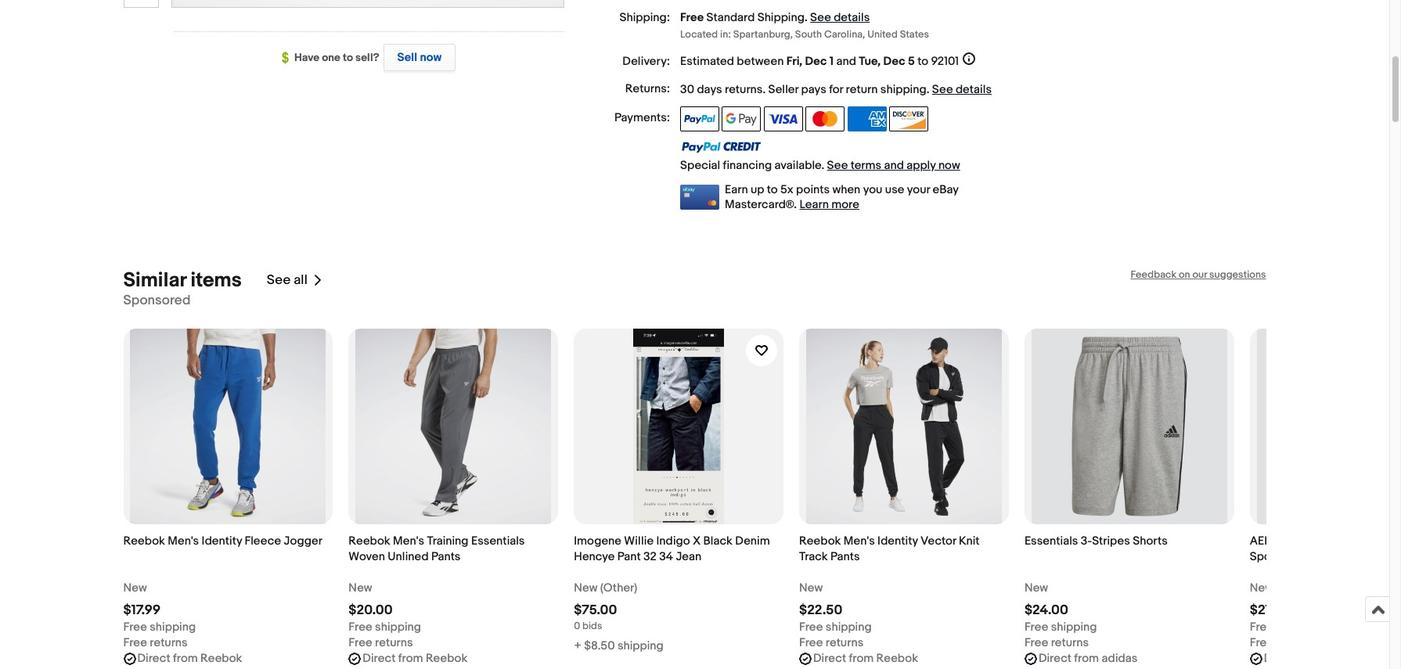 Task type: vqa. For each thing, say whether or not it's contained in the screenshot.
apply
yes



Task type: locate. For each thing, give the bounding box(es) containing it.
(other)
[[600, 581, 637, 595]]

direct from adidas down new $24.00 free shipping free returns
[[1039, 651, 1138, 666]]

direct inside direct from reebok text field
[[137, 651, 170, 666]]

essentials inside reebok men's training essentials woven unlined pants
[[471, 534, 525, 548]]

from down new $21.00 free shipping free returns
[[1300, 651, 1325, 666]]

essentials 3-stripes shorts
[[1025, 534, 1168, 548]]

$21.00
[[1250, 602, 1290, 618]]

returns down $20.00 text field
[[375, 635, 413, 650]]

identity for $17.99
[[202, 534, 242, 548]]

3 men's from the left
[[844, 534, 875, 548]]

shipping down the $17.99
[[150, 620, 196, 635]]

1 horizontal spatial dec
[[884, 54, 905, 69]]

return
[[846, 82, 878, 97]]

men's up new $17.99 free shipping free returns
[[168, 534, 199, 548]]

4 direct from the left
[[1039, 651, 1072, 666]]

shipping inside new $22.50 free shipping free returns
[[826, 620, 872, 635]]

see up south
[[810, 10, 831, 25]]

more
[[832, 197, 860, 212]]

$17.99 text field
[[123, 602, 161, 618]]

New (Other) text field
[[574, 581, 637, 596]]

days
[[697, 82, 722, 97]]

2 horizontal spatial .
[[927, 82, 930, 97]]

0 horizontal spatial direct from adidas
[[1039, 651, 1138, 666]]

3 free returns text field from the left
[[1025, 635, 1089, 651]]

1 horizontal spatial identity
[[878, 534, 918, 548]]

indigo
[[656, 534, 690, 548]]

new text field up $24.00
[[1025, 581, 1048, 596]]

direct from adidas down new $21.00 free shipping free returns
[[1264, 651, 1363, 666]]

3 new text field from the left
[[1250, 581, 1274, 596]]

2 direct from adidas from the left
[[1264, 651, 1363, 666]]

returns down $22.50 'text field'
[[826, 635, 864, 650]]

details
[[834, 10, 870, 25], [956, 82, 992, 97]]

1 horizontal spatial .
[[805, 10, 808, 25]]

1 vertical spatial see details link
[[932, 82, 992, 97]]

from inside direct from reebok text field
[[173, 651, 198, 666]]

2 adidas from the left
[[1327, 651, 1363, 666]]

1 horizontal spatial and
[[884, 158, 904, 173]]

direct from adidas for $21.00
[[1264, 651, 1363, 666]]

2 pants from the left
[[831, 549, 860, 564]]

direct from reebok for $17.99
[[137, 651, 242, 666]]

0 horizontal spatial new text field
[[123, 581, 147, 596]]

to for have one to sell?
[[343, 51, 353, 64]]

0
[[574, 620, 580, 632]]

1 identity from the left
[[202, 534, 242, 548]]

from down new $22.50 free shipping free returns
[[849, 651, 874, 666]]

new up $20.00 text field
[[349, 581, 372, 595]]

shipping right the $8.50
[[618, 638, 664, 653]]

5 from from the left
[[1300, 651, 1325, 666]]

$20.00 text field
[[349, 602, 393, 618]]

0 horizontal spatial .
[[763, 82, 766, 97]]

2 new text field from the left
[[1025, 581, 1048, 596]]

1 direct from adidas from the left
[[1039, 651, 1138, 666]]

special
[[680, 158, 720, 173]]

.
[[805, 10, 808, 25], [763, 82, 766, 97], [927, 82, 930, 97]]

x
[[693, 534, 701, 548]]

returns for $24.00
[[1051, 635, 1089, 650]]

you
[[863, 182, 883, 197]]

from
[[173, 651, 198, 666], [398, 651, 423, 666], [849, 651, 874, 666], [1074, 651, 1099, 666], [1300, 651, 1325, 666]]

to left the mo
[[1376, 534, 1387, 548]]

1 horizontal spatial direct from reebok text field
[[813, 651, 918, 667]]

essentials right training
[[471, 534, 525, 548]]

from down new $17.99 free shipping free returns
[[173, 651, 198, 666]]

0 vertical spatial see details link
[[810, 10, 870, 25]]

3 direct from reebok from the left
[[813, 651, 918, 666]]

imogene willie indigo x black denim hencye pant 32 34 jean
[[574, 534, 770, 564]]

use
[[885, 182, 905, 197]]

1 new text field from the left
[[123, 581, 147, 596]]

visa image
[[764, 106, 803, 131]]

free
[[680, 10, 704, 25], [123, 620, 147, 635], [349, 620, 372, 635], [799, 620, 823, 635], [1025, 620, 1049, 635], [1250, 620, 1274, 635], [123, 635, 147, 650], [349, 635, 372, 650], [799, 635, 823, 650], [1025, 635, 1049, 650], [1250, 635, 1274, 650]]

2 direct from the left
[[363, 651, 396, 666]]

for
[[829, 82, 843, 97]]

4 from from the left
[[1074, 651, 1099, 666]]

men's up "unlined"
[[393, 534, 424, 548]]

shipping for $17.99
[[150, 620, 196, 635]]

new inside new $22.50 free shipping free returns
[[799, 581, 823, 595]]

men's inside reebok men's identity vector knit track pants
[[844, 534, 875, 548]]

1 pants from the left
[[431, 549, 461, 564]]

Free shipping text field
[[349, 620, 421, 635]]

Sponsored text field
[[123, 292, 191, 308]]

direct from reebok down free shipping text box
[[363, 651, 468, 666]]

$24.00
[[1025, 602, 1069, 618]]

and
[[836, 54, 856, 69], [884, 158, 904, 173]]

and up use at top right
[[884, 158, 904, 173]]

returns
[[725, 82, 763, 97], [150, 635, 188, 650], [375, 635, 413, 650], [826, 635, 864, 650], [1051, 635, 1089, 650], [1277, 635, 1314, 650]]

1 free returns text field from the left
[[123, 635, 188, 651]]

identity for $22.50
[[878, 534, 918, 548]]

2 essentials from the left
[[1025, 534, 1078, 548]]

$75.00 text field
[[574, 602, 617, 618]]

to left 5x
[[767, 182, 778, 197]]

0 horizontal spatial direct from reebok text field
[[363, 651, 468, 667]]

new up $21.00
[[1250, 581, 1274, 595]]

to right one
[[343, 51, 353, 64]]

feedback on our suggestions
[[1131, 268, 1266, 281]]

shipping inside new $17.99 free shipping free returns
[[150, 620, 196, 635]]

Direct from adidas text field
[[1039, 651, 1138, 667], [1264, 651, 1363, 667]]

0 horizontal spatial direct from adidas text field
[[1039, 651, 1138, 667]]

0 horizontal spatial details
[[834, 10, 870, 25]]

shipping inside new $21.00 free shipping free returns
[[1277, 620, 1323, 635]]

new text field for $24.00
[[1025, 581, 1048, 596]]

0 horizontal spatial and
[[836, 54, 856, 69]]

2 direct from reebok from the left
[[363, 651, 468, 666]]

shipping for $21.00
[[1277, 620, 1323, 635]]

1 horizontal spatial new text field
[[799, 581, 823, 596]]

direct down new $22.50 free shipping free returns
[[813, 651, 846, 666]]

from down free shipping text box
[[398, 651, 423, 666]]

and for 1
[[836, 54, 856, 69]]

special financing available. see terms and apply now
[[680, 158, 960, 173]]

. inside free standard shipping . see details located in: spartanburg, south carolina, united states
[[805, 10, 808, 25]]

see all
[[267, 272, 308, 288]]

returns inside new $24.00 free shipping free returns
[[1051, 635, 1089, 650]]

0 horizontal spatial identity
[[202, 534, 242, 548]]

direct from adidas text field down new $21.00 free shipping free returns
[[1264, 651, 1363, 667]]

3 free shipping text field from the left
[[1025, 620, 1097, 635]]

free returns text field down $24.00 text field at bottom right
[[1025, 635, 1089, 651]]

pants down training
[[431, 549, 461, 564]]

6 new from the left
[[1250, 581, 1274, 595]]

new up $22.50
[[799, 581, 823, 595]]

direct down new $17.99 free shipping free returns
[[137, 651, 170, 666]]

0 vertical spatial and
[[836, 54, 856, 69]]

see details link up carolina,
[[810, 10, 870, 25]]

4 free shipping text field from the left
[[1250, 620, 1323, 635]]

2 direct from reebok text field from the left
[[813, 651, 918, 667]]

new up $24.00
[[1025, 581, 1048, 595]]

to right 5
[[918, 54, 929, 69]]

$17.99
[[123, 602, 161, 618]]

new text field up the $17.99
[[123, 581, 147, 596]]

shipping down $22.50 'text field'
[[826, 620, 872, 635]]

returns inside new $20.00 free shipping free returns
[[375, 635, 413, 650]]

new for $24.00
[[1025, 581, 1048, 595]]

all
[[294, 272, 308, 288]]

imogene
[[574, 534, 622, 548]]

1 vertical spatial and
[[884, 158, 904, 173]]

new for (other)
[[574, 581, 598, 595]]

1 new from the left
[[123, 581, 147, 595]]

pants inside reebok men's identity vector knit track pants
[[831, 549, 860, 564]]

1
[[830, 54, 834, 69]]

see down the "92101"
[[932, 82, 953, 97]]

discover image
[[889, 106, 928, 131]]

american express image
[[848, 106, 887, 131]]

shipping inside new $20.00 free shipping free returns
[[375, 620, 421, 635]]

in:
[[720, 28, 731, 40]]

. left seller
[[763, 82, 766, 97]]

adidas for $24.00
[[1102, 651, 1138, 666]]

2 free returns text field from the left
[[799, 635, 864, 651]]

direct from reebok down new $22.50 free shipping free returns
[[813, 651, 918, 666]]

identity left the vector
[[878, 534, 918, 548]]

direct from adidas text field for $24.00
[[1039, 651, 1138, 667]]

returns up direct from reebok text field
[[150, 635, 188, 650]]

returns inside new $22.50 free shipping free returns
[[826, 635, 864, 650]]

states
[[900, 28, 929, 40]]

1 men's from the left
[[168, 534, 199, 548]]

free returns text field for $24.00
[[1025, 635, 1089, 651]]

shipping down $24.00 text field at bottom right
[[1051, 620, 1097, 635]]

2 new from the left
[[349, 581, 372, 595]]

0 vertical spatial now
[[420, 50, 442, 65]]

free shipping text field down $22.50 'text field'
[[799, 620, 872, 635]]

sell now link
[[379, 44, 456, 71]]

direct from reebok for $22.50
[[813, 651, 918, 666]]

direct from reebok down new $17.99 free shipping free returns
[[137, 651, 242, 666]]

to
[[343, 51, 353, 64], [918, 54, 929, 69], [767, 182, 778, 197], [1376, 534, 1387, 548]]

sell
[[397, 50, 417, 65]]

0 horizontal spatial direct from reebok
[[137, 651, 242, 666]]

free shipping text field for $24.00
[[1025, 620, 1097, 635]]

returns for $22.50
[[826, 635, 864, 650]]

1 direct from reebok from the left
[[137, 651, 242, 666]]

1 horizontal spatial direct from adidas
[[1264, 651, 1363, 666]]

new inside new $17.99 free shipping free returns
[[123, 581, 147, 595]]

1 new text field from the left
[[349, 581, 372, 596]]

essentials
[[471, 534, 525, 548], [1025, 534, 1078, 548]]

2 identity from the left
[[878, 534, 918, 548]]

shipping for $22.50
[[826, 620, 872, 635]]

1 horizontal spatial direct from reebok
[[363, 651, 468, 666]]

your
[[907, 182, 930, 197]]

New text field
[[349, 581, 372, 596], [1025, 581, 1048, 596], [1250, 581, 1274, 596]]

1 vertical spatial details
[[956, 82, 992, 97]]

0 horizontal spatial see details link
[[810, 10, 870, 25]]

dec left 5
[[884, 54, 905, 69]]

2 from from the left
[[398, 651, 423, 666]]

1 horizontal spatial pants
[[831, 549, 860, 564]]

0 horizontal spatial pants
[[431, 549, 461, 564]]

3 direct from the left
[[813, 651, 846, 666]]

track
[[799, 549, 828, 564]]

apply
[[907, 158, 936, 173]]

men's for $22.50
[[844, 534, 875, 548]]

1 direct from reebok text field from the left
[[363, 651, 468, 667]]

new up $75.00
[[574, 581, 598, 595]]

reebok men's training essentials woven unlined pants
[[349, 534, 525, 564]]

$22.50 text field
[[799, 602, 843, 618]]

details up carolina,
[[834, 10, 870, 25]]

have one to sell?
[[294, 51, 379, 64]]

new up the $17.99
[[123, 581, 147, 595]]

new (other) $75.00 0 bids + $8.50 shipping
[[574, 581, 664, 653]]

returns down $24.00 text field at bottom right
[[1051, 635, 1089, 650]]

returns down $21.00 text field
[[1277, 635, 1314, 650]]

reebok inside reebok men's training essentials woven unlined pants
[[349, 534, 390, 548]]

free shipping text field for $17.99
[[123, 620, 196, 635]]

0 horizontal spatial essentials
[[471, 534, 525, 548]]

1 direct from adidas text field from the left
[[1039, 651, 1138, 667]]

2 men's from the left
[[393, 534, 424, 548]]

free shipping text field down the $17.99
[[123, 620, 196, 635]]

direct from reebok text field for $22.50
[[813, 651, 918, 667]]

1 horizontal spatial direct from adidas text field
[[1264, 651, 1363, 667]]

5 new from the left
[[1025, 581, 1048, 595]]

new text field up $20.00 text field
[[349, 581, 372, 596]]

$24.00 text field
[[1025, 602, 1069, 618]]

see inside free standard shipping . see details located in: spartanburg, south carolina, united states
[[810, 10, 831, 25]]

direct from reebok text field down new $22.50 free shipping free returns
[[813, 651, 918, 667]]

2 horizontal spatial direct from reebok
[[813, 651, 918, 666]]

free shipping text field down $21.00 text field
[[1250, 620, 1323, 635]]

free shipping text field down $24.00 text field at bottom right
[[1025, 620, 1097, 635]]

reebok inside direct from reebok text field
[[200, 651, 242, 666]]

shipping down $21.00 text field
[[1277, 620, 1323, 635]]

0 horizontal spatial adidas
[[1102, 651, 1138, 666]]

1 adidas from the left
[[1102, 651, 1138, 666]]

jean
[[676, 549, 702, 564]]

returns inside new $21.00 free shipping free returns
[[1277, 635, 1314, 650]]

free returns text field down $21.00 text field
[[1250, 635, 1314, 651]]

new text field up $22.50
[[799, 581, 823, 596]]

between
[[737, 54, 784, 69]]

pants right track
[[831, 549, 860, 564]]

0 horizontal spatial men's
[[168, 534, 199, 548]]

see
[[810, 10, 831, 25], [932, 82, 953, 97], [827, 158, 848, 173], [267, 272, 291, 288]]

new for $20.00
[[349, 581, 372, 595]]

now up ebay
[[939, 158, 960, 173]]

financing
[[723, 158, 772, 173]]

. up discover image
[[927, 82, 930, 97]]

ebay
[[933, 182, 959, 197]]

1 horizontal spatial details
[[956, 82, 992, 97]]

2 direct from adidas text field from the left
[[1264, 651, 1363, 667]]

New text field
[[123, 581, 147, 596], [799, 581, 823, 596]]

direct down new $24.00 free shipping free returns
[[1039, 651, 1072, 666]]

0 horizontal spatial new text field
[[349, 581, 372, 596]]

new inside new (other) $75.00 0 bids + $8.50 shipping
[[574, 581, 598, 595]]

pant
[[618, 549, 641, 564]]

1 horizontal spatial adidas
[[1327, 651, 1363, 666]]

returns inside new $17.99 free shipping free returns
[[150, 635, 188, 650]]

dec left the 1
[[805, 54, 827, 69]]

direct from reebok text field down free shipping text box
[[363, 651, 468, 667]]

. up south
[[805, 10, 808, 25]]

to for aeroready designed to mo
[[1376, 534, 1387, 548]]

1 essentials from the left
[[471, 534, 525, 548]]

to inside aeroready designed to mo
[[1376, 534, 1387, 548]]

Direct from Reebok text field
[[363, 651, 468, 667], [813, 651, 918, 667]]

stripes
[[1092, 534, 1130, 548]]

direct for $22.50
[[813, 651, 846, 666]]

new inside new $20.00 free shipping free returns
[[349, 581, 372, 595]]

free returns text field down the $17.99
[[123, 635, 188, 651]]

essentials left the 3-
[[1025, 534, 1078, 548]]

0 vertical spatial details
[[834, 10, 870, 25]]

direct down free shipping text box
[[363, 651, 396, 666]]

denim
[[735, 534, 770, 548]]

Free returns text field
[[123, 635, 188, 651], [799, 635, 864, 651], [1025, 635, 1089, 651], [1250, 635, 1314, 651]]

returns:
[[625, 81, 670, 96]]

from down new $24.00 free shipping free returns
[[1074, 651, 1099, 666]]

direct down new $21.00 free shipping free returns
[[1264, 651, 1297, 666]]

identity
[[202, 534, 242, 548], [878, 534, 918, 548]]

identity left "fleece"
[[202, 534, 242, 548]]

see left all
[[267, 272, 291, 288]]

1 direct from the left
[[137, 651, 170, 666]]

south
[[795, 28, 822, 40]]

see details link down the "92101"
[[932, 82, 992, 97]]

men's
[[168, 534, 199, 548], [393, 534, 424, 548], [844, 534, 875, 548]]

see all link
[[267, 268, 323, 292]]

master card image
[[806, 106, 845, 131]]

2 horizontal spatial men's
[[844, 534, 875, 548]]

adidas
[[1102, 651, 1138, 666], [1327, 651, 1363, 666]]

Free shipping text field
[[123, 620, 196, 635], [799, 620, 872, 635], [1025, 620, 1097, 635], [1250, 620, 1323, 635]]

new inside new $21.00 free shipping free returns
[[1250, 581, 1274, 595]]

to inside earn up to 5x points when you use your ebay mastercard®.
[[767, 182, 778, 197]]

details down the "92101"
[[956, 82, 992, 97]]

2 new text field from the left
[[799, 581, 823, 596]]

free returns text field for $21.00
[[1250, 635, 1314, 651]]

5 direct from the left
[[1264, 651, 1297, 666]]

direct from reebok
[[137, 651, 242, 666], [363, 651, 468, 666], [813, 651, 918, 666]]

see terms and apply now link
[[827, 158, 960, 173]]

dollar sign image
[[282, 52, 294, 64]]

reebok men's workout ready track pant - picture 19 of 41 image
[[172, 0, 563, 7]]

men's up new $22.50 free shipping free returns
[[844, 534, 875, 548]]

1 horizontal spatial essentials
[[1025, 534, 1078, 548]]

points
[[796, 182, 830, 197]]

Direct from Reebok text field
[[137, 651, 242, 667]]

shipping inside new (other) $75.00 0 bids + $8.50 shipping
[[618, 638, 664, 653]]

identity inside reebok men's identity vector knit track pants
[[878, 534, 918, 548]]

hencye
[[574, 549, 615, 564]]

direct for $21.00
[[1264, 651, 1297, 666]]

direct from adidas text field down new $24.00 free shipping free returns
[[1039, 651, 1138, 667]]

1 from from the left
[[173, 651, 198, 666]]

shipping inside new $24.00 free shipping free returns
[[1051, 620, 1097, 635]]

new for $22.50
[[799, 581, 823, 595]]

see up when at the top right of page
[[827, 158, 848, 173]]

1 horizontal spatial now
[[939, 158, 960, 173]]

1 horizontal spatial men's
[[393, 534, 424, 548]]

1 horizontal spatial see details link
[[932, 82, 992, 97]]

2 free shipping text field from the left
[[799, 620, 872, 635]]

4 free returns text field from the left
[[1250, 635, 1314, 651]]

0 horizontal spatial dec
[[805, 54, 827, 69]]

3 from from the left
[[849, 651, 874, 666]]

free returns text field down $22.50 'text field'
[[799, 635, 864, 651]]

free shipping text field for $22.50
[[799, 620, 872, 635]]

details inside free standard shipping . see details located in: spartanburg, south carolina, united states
[[834, 10, 870, 25]]

jogger
[[284, 534, 322, 548]]

new inside new $24.00 free shipping free returns
[[1025, 581, 1048, 595]]

0 horizontal spatial now
[[420, 50, 442, 65]]

4 new from the left
[[799, 581, 823, 595]]

5x
[[781, 182, 794, 197]]

pants
[[431, 549, 461, 564], [831, 549, 860, 564]]

men's inside reebok men's training essentials woven unlined pants
[[393, 534, 424, 548]]

3 new from the left
[[574, 581, 598, 595]]

now
[[420, 50, 442, 65], [939, 158, 960, 173]]

2 horizontal spatial new text field
[[1250, 581, 1274, 596]]

and right the 1
[[836, 54, 856, 69]]

1 horizontal spatial new text field
[[1025, 581, 1048, 596]]

1 free shipping text field from the left
[[123, 620, 196, 635]]

shipping up free returns text box
[[375, 620, 421, 635]]

now right sell
[[420, 50, 442, 65]]

spartanburg,
[[733, 28, 793, 40]]

shipping
[[758, 10, 805, 25]]

pants inside reebok men's training essentials woven unlined pants
[[431, 549, 461, 564]]

earn
[[725, 182, 748, 197]]

new text field up $21.00
[[1250, 581, 1274, 596]]

men's for $20.00
[[393, 534, 424, 548]]

men's for $17.99
[[168, 534, 199, 548]]



Task type: describe. For each thing, give the bounding box(es) containing it.
2 dec from the left
[[884, 54, 905, 69]]

from for $21.00
[[1300, 651, 1325, 666]]

new text field for $22.50
[[799, 581, 823, 596]]

. for returns
[[763, 82, 766, 97]]

34
[[659, 549, 673, 564]]

mastercard®.
[[725, 197, 797, 212]]

$22.50
[[799, 602, 843, 618]]

from for $22.50
[[849, 651, 874, 666]]

$21.00 text field
[[1250, 602, 1290, 618]]

learn
[[800, 197, 829, 212]]

Free returns text field
[[349, 635, 413, 651]]

sponsored
[[123, 292, 191, 308]]

1 dec from the left
[[805, 54, 827, 69]]

willie
[[624, 534, 654, 548]]

learn more
[[800, 197, 860, 212]]

pants for $22.50
[[831, 549, 860, 564]]

up
[[751, 182, 765, 197]]

direct for $17.99
[[137, 651, 170, 666]]

reebok inside reebok men's identity vector knit track pants
[[799, 534, 841, 548]]

30
[[680, 82, 694, 97]]

direct for $20.00
[[363, 651, 396, 666]]

new text field for $21.00
[[1250, 581, 1274, 596]]

google pay image
[[722, 106, 761, 131]]

bids
[[583, 620, 602, 632]]

sell?
[[356, 51, 379, 64]]

direct from adidas for $24.00
[[1039, 651, 1138, 666]]

new $21.00 free shipping free returns
[[1250, 581, 1323, 650]]

aeroready designed to mo
[[1250, 534, 1401, 564]]

woven
[[349, 549, 385, 564]]

new for $17.99
[[123, 581, 147, 595]]

3-
[[1081, 534, 1092, 548]]

direct from reebok for $20.00
[[363, 651, 468, 666]]

located
[[680, 28, 718, 40]]

to for earn up to 5x points when you use your ebay mastercard®.
[[767, 182, 778, 197]]

carolina,
[[824, 28, 865, 40]]

shipping for $20.00
[[375, 620, 421, 635]]

shipping for $24.00
[[1051, 620, 1097, 635]]

free returns text field for $17.99
[[123, 635, 188, 651]]

earn up to 5x points when you use your ebay mastercard®.
[[725, 182, 959, 212]]

pays
[[801, 82, 827, 97]]

unlined
[[388, 549, 429, 564]]

returns for $17.99
[[150, 635, 188, 650]]

have
[[294, 51, 320, 64]]

learn more link
[[800, 197, 860, 212]]

direct for $24.00
[[1039, 651, 1072, 666]]

direct from adidas text field for $21.00
[[1264, 651, 1363, 667]]

reebok men's identity fleece jogger
[[123, 534, 322, 548]]

when
[[833, 182, 861, 197]]

returns up google pay image
[[725, 82, 763, 97]]

paypal credit image
[[680, 141, 762, 153]]

payments:
[[615, 110, 670, 125]]

free inside free standard shipping . see details located in: spartanburg, south carolina, united states
[[680, 10, 704, 25]]

reebok men's identity vector knit track pants
[[799, 534, 980, 564]]

fleece
[[245, 534, 281, 548]]

pants for $20.00
[[431, 549, 461, 564]]

our
[[1193, 268, 1207, 281]]

and for terms
[[884, 158, 904, 173]]

paypal image
[[680, 106, 720, 131]]

on
[[1179, 268, 1191, 281]]

estimated between fri, dec 1 and tue, dec 5 to 92101
[[680, 54, 959, 69]]

one
[[322, 51, 341, 64]]

shipping:
[[620, 10, 670, 25]]

designed
[[1321, 534, 1373, 548]]

mo
[[1389, 534, 1401, 548]]

delivery:
[[623, 54, 670, 69]]

+ $8.50 shipping text field
[[574, 638, 664, 654]]

5
[[908, 54, 915, 69]]

from for $20.00
[[398, 651, 423, 666]]

1 vertical spatial now
[[939, 158, 960, 173]]

$8.50
[[584, 638, 615, 653]]

new $24.00 free shipping free returns
[[1025, 581, 1097, 650]]

$20.00
[[349, 602, 393, 618]]

shipping down 5
[[881, 82, 927, 97]]

fri,
[[787, 54, 803, 69]]

new $22.50 free shipping free returns
[[799, 581, 872, 650]]

returns for $20.00
[[375, 635, 413, 650]]

suggestions
[[1210, 268, 1266, 281]]

similar
[[123, 268, 186, 292]]

free returns text field for $22.50
[[799, 635, 864, 651]]

from for $24.00
[[1074, 651, 1099, 666]]

new for $21.00
[[1250, 581, 1274, 595]]

standard
[[707, 10, 755, 25]]

estimated
[[680, 54, 734, 69]]

seller
[[768, 82, 799, 97]]

. for shipping
[[805, 10, 808, 25]]

ebay mastercard image
[[680, 184, 720, 209]]

united
[[868, 28, 898, 40]]

training
[[427, 534, 469, 548]]

tue,
[[859, 54, 881, 69]]

terms
[[851, 158, 882, 173]]

free shipping text field for $21.00
[[1250, 620, 1323, 635]]

vector
[[921, 534, 956, 548]]

new text field for $20.00
[[349, 581, 372, 596]]

shorts
[[1133, 534, 1168, 548]]

sell now
[[397, 50, 442, 65]]

direct from reebok text field for $20.00
[[363, 651, 468, 667]]

new text field for $17.99
[[123, 581, 147, 596]]

0 bids text field
[[574, 620, 602, 632]]

$75.00
[[574, 602, 617, 618]]

free standard shipping . see details located in: spartanburg, south carolina, united states
[[680, 10, 929, 40]]

returns for $21.00
[[1277, 635, 1314, 650]]

adidas for $21.00
[[1327, 651, 1363, 666]]

from for $17.99
[[173, 651, 198, 666]]

feedback on our suggestions link
[[1131, 268, 1266, 281]]

See all text field
[[267, 272, 308, 288]]

30 days returns . seller pays for return shipping . see details
[[680, 82, 992, 97]]

black
[[704, 534, 733, 548]]

items
[[191, 268, 242, 292]]

+
[[574, 638, 582, 653]]



